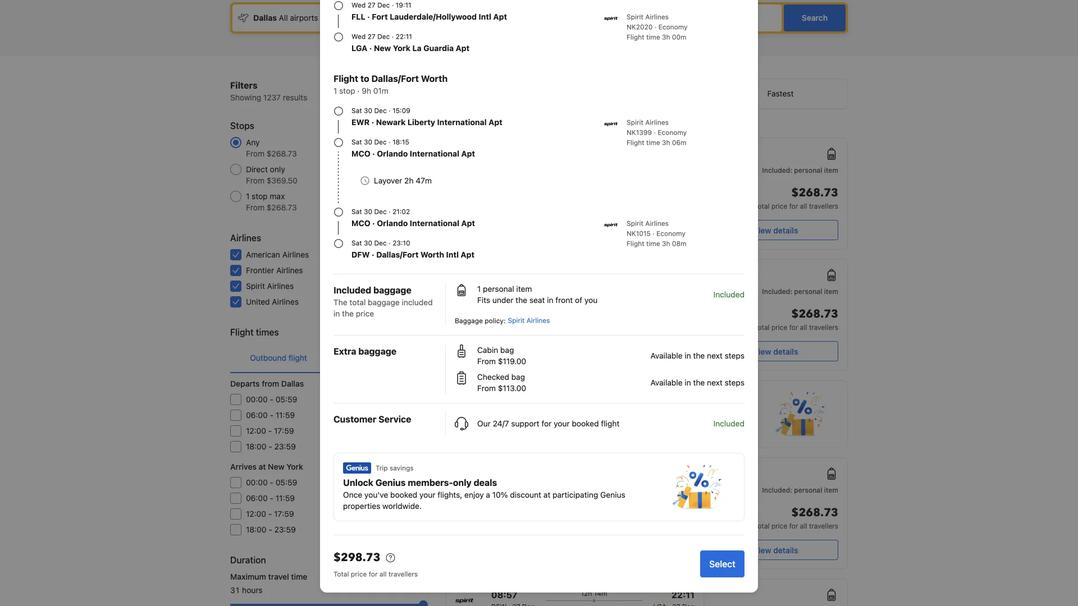Task type: vqa. For each thing, say whether or not it's contained in the screenshot.


Task type: describe. For each thing, give the bounding box(es) containing it.
airlines inside spirit airlines nk1015 · economy flight time 3h 08m
[[646, 220, 669, 228]]

3h for fort lauderdale/hollywood intl apt
[[662, 33, 671, 41]]

bag for cabin bag
[[501, 346, 514, 355]]

flight inside flight to dallas/fort worth 1 stop · 9h 01m
[[334, 73, 358, 84]]

0 horizontal spatial york
[[287, 463, 303, 472]]

return flight
[[353, 354, 398, 363]]

spirit airlines down deals
[[456, 501, 498, 508]]

flight for newark liberty international apt
[[627, 139, 645, 147]]

dallas/fort inside 'sat 30 dec · 23:10 dfw · dallas/fort worth intl apt'
[[377, 250, 419, 260]]

nk1015
[[627, 230, 651, 238]]

12:00 for departs
[[246, 427, 266, 436]]

airlines down frontier airlines
[[267, 282, 294, 291]]

2 vertical spatial 1 stop
[[584, 535, 603, 543]]

genius inside the once you've booked your flights, enjoy a 10% discount at participating genius properties worldwide.
[[713, 418, 738, 427]]

3h for newark liberty international apt
[[662, 139, 671, 147]]

- for 402
[[268, 510, 272, 519]]

intl for lauderdale/hollywood
[[479, 12, 492, 21]]

1 stop max from $268.73
[[246, 192, 297, 212]]

airlines inside baggage policy: spirit airlines
[[527, 317, 550, 325]]

included: for 23:10
[[763, 487, 793, 494]]

1 included: personal item from the top
[[763, 166, 839, 174]]

15:09 inside "15:09 ewr . 30 dec"
[[492, 321, 517, 332]]

personal for the view details button related to dfw
[[795, 288, 823, 296]]

united
[[246, 297, 270, 307]]

wed 27 dec · 22:11 lga · new york la guardia apt
[[352, 33, 470, 53]]

american airlines
[[246, 250, 309, 260]]

9h inside flight to dallas/fort worth 1 stop · 9h 01m
[[362, 86, 371, 96]]

2h
[[405, 176, 414, 185]]

time inside maximum travel time 31 hours
[[291, 573, 308, 582]]

9h 07m
[[582, 270, 606, 278]]

1237 inside filters showing 1237 results
[[263, 93, 281, 102]]

there
[[514, 120, 531, 128]]

spirit airlines up united airlines on the left of page
[[246, 282, 294, 291]]

dec inside 08:57 dfw . 27 dec
[[522, 283, 535, 291]]

price inside "included baggage the total baggage included in the price"
[[356, 309, 374, 319]]

may
[[468, 120, 481, 128]]

american
[[246, 250, 280, 260]]

a inside the once you've booked your flights, enjoy a 10% discount at participating genius properties worldwide.
[[599, 418, 603, 427]]

in inside "included baggage the total baggage included in the price"
[[334, 309, 340, 319]]

· inside spirit airlines nk1015 · economy flight time 3h 08m
[[653, 230, 655, 238]]

available for from $119.00
[[651, 351, 683, 361]]

apt inside the sat 30 dec · 21:02 mco · orlando international apt
[[462, 219, 475, 228]]

1 down 13h
[[584, 535, 587, 543]]

customer
[[334, 414, 377, 425]]

- for 59
[[270, 478, 274, 488]]

dec inside sat 30 dec · 15:09 ewr · newark liberty international apt
[[374, 107, 387, 115]]

price for the view details button associated with 23:10
[[772, 523, 788, 530]]

york inside wed 27 dec · 22:11 lga · new york la guardia apt
[[393, 44, 411, 53]]

23:10 dfw . 30 dec
[[651, 520, 695, 541]]

mco for sat 30 dec · 21:02 mco · orlando international apt
[[352, 219, 371, 228]]

economy for newark liberty international apt
[[658, 129, 687, 137]]

item inside 1 personal item fits under the seat in front of you
[[517, 285, 532, 294]]

19:11
[[396, 1, 412, 9]]

1 included: from the top
[[763, 166, 793, 174]]

travellers for 3rd the view details button from the bottom
[[810, 202, 839, 210]]

baggage up 427
[[374, 285, 412, 296]]

sat for sat 30 dec · 18:15 mco · orlando international apt
[[352, 138, 362, 146]]

12:00 - 17:59 for at
[[246, 510, 294, 519]]

wed for fll
[[352, 1, 366, 9]]

personal for the view details button associated with 23:10
[[795, 487, 823, 494]]

1 horizontal spatial trip savings
[[488, 392, 526, 399]]

personal for 3rd the view details button from the bottom
[[795, 166, 823, 174]]

included: personal item for dfw
[[763, 288, 839, 296]]

27 for 27 dec
[[673, 482, 681, 490]]

the inside "included baggage the total baggage included in the price"
[[342, 309, 354, 319]]

$268.73 inside 1 stop max from $268.73
[[267, 203, 297, 212]]

view for dfw
[[754, 347, 772, 356]]

dec inside 11:05 ewr . 30 dec
[[523, 533, 535, 541]]

ewr inside sat 30 dec · 15:09 ewr · newark liberty international apt
[[352, 118, 370, 127]]

international for sat 30 dec · 21:02 mco · orlando international apt
[[410, 219, 460, 228]]

2 horizontal spatial booked
[[572, 419, 599, 429]]

arrives
[[230, 463, 257, 472]]

only inside unlock genius members-only deals once you've booked your flights, enjoy a 10% discount at participating genius properties worldwide.
[[453, 478, 472, 489]]

08:57 for 08:57 dfw . 27 dec
[[492, 270, 518, 281]]

1 horizontal spatial trip
[[488, 392, 500, 399]]

dfw inside 08:57 dfw . 27 dec
[[492, 283, 507, 291]]

13:58 dfw
[[492, 469, 517, 490]]

· inside spirit airlines nk1399 · economy flight time 3h 06m
[[654, 129, 656, 137]]

1 vertical spatial 9h
[[582, 270, 591, 278]]

30 inside sat 30 dec · 15:09 ewr · newark liberty international apt
[[364, 107, 373, 115]]

3h for orlando international apt
[[662, 240, 671, 248]]

27 for fll
[[368, 1, 376, 9]]

service
[[379, 414, 412, 425]]

30 inside 11:05 ewr . 30 dec
[[512, 533, 521, 541]]

for for the view details button associated with 23:10
[[790, 523, 799, 530]]

time for orlando international apt
[[647, 240, 660, 248]]

checked
[[478, 373, 510, 382]]

airlines up frontier airlines
[[282, 250, 309, 260]]

0 vertical spatial savings
[[502, 392, 526, 399]]

. for 23:10
[[668, 531, 670, 539]]

price for 3rd the view details button from the bottom
[[772, 202, 788, 210]]

11:05 ewr . 30 dec
[[492, 520, 535, 541]]

front
[[556, 296, 573, 305]]

08:57 dfw . 27 dec
[[492, 270, 535, 291]]

airlines inside spirit airlines nk1399 · economy flight time 3h 06m
[[646, 119, 669, 126]]

airlines up checked
[[474, 353, 498, 361]]

times
[[256, 327, 279, 338]]

05m
[[593, 520, 607, 528]]

lga
[[352, 44, 368, 53]]

sat 30 dec · 23:10 dfw · dallas/fort worth intl apt
[[352, 239, 475, 260]]

sat for sat 30 dec · 21:02 mco · orlando international apt
[[352, 208, 362, 216]]

layover 2h 47m
[[374, 176, 432, 185]]

dfw inside 'sat 30 dec · 23:10 dfw · dallas/fort worth intl apt'
[[352, 250, 370, 260]]

item for the view details button related to dfw
[[825, 288, 839, 296]]

travel
[[268, 573, 289, 582]]

00m
[[672, 33, 687, 41]]

13:58
[[492, 469, 517, 480]]

flight left times at the left
[[230, 327, 254, 338]]

travellers for the view details button associated with 23:10
[[810, 523, 839, 530]]

36
[[414, 266, 424, 275]]

participating inside unlock genius members-only deals once you've booked your flights, enjoy a 10% discount at participating genius properties worldwide.
[[553, 491, 599, 500]]

11:05
[[492, 520, 515, 531]]

59
[[414, 478, 424, 488]]

airlines down deals
[[474, 501, 498, 508]]

19:04
[[670, 270, 695, 281]]

fort
[[372, 12, 388, 21]]

you
[[585, 296, 598, 305]]

05:59 for dallas
[[276, 395, 297, 405]]

additional
[[544, 120, 575, 128]]

- for 506
[[268, 427, 272, 436]]

22:11 for 22:11
[[672, 590, 695, 601]]

12h
[[581, 590, 592, 598]]

ewr for 08:57
[[492, 334, 506, 342]]

- for 132
[[270, 395, 274, 405]]

extra
[[334, 346, 356, 357]]

05:59 for new
[[276, 478, 297, 488]]

all for the view details button related to dfw
[[801, 324, 808, 331]]

1 vertical spatial 1237
[[406, 138, 424, 147]]

lauderdale/hollywood
[[390, 12, 477, 21]]

30 inside 23:10 dfw . 30 dec
[[672, 533, 681, 541]]

spirit airlines up checked
[[456, 353, 498, 361]]

18:15
[[393, 138, 409, 146]]

dec inside wed 27 dec · 22:11 lga · new york la guardia apt
[[378, 33, 390, 40]]

17:59 for new
[[274, 510, 294, 519]]

flight for fort lauderdale/hollywood intl apt
[[627, 33, 645, 41]]

fits
[[478, 296, 491, 305]]

discount inside the once you've booked your flights, enjoy a 10% discount at participating genius properties worldwide.
[[623, 418, 654, 427]]

23:10 inside 23:10 dfw . 30 dec
[[670, 520, 695, 531]]

dallas/fort inside flight to dallas/fort worth 1 stop · 9h 01m
[[372, 73, 419, 84]]

22:11 27 dec
[[672, 469, 695, 490]]

1 stop for dfw
[[584, 336, 603, 344]]

properties inside unlock genius members-only deals once you've booked your flights, enjoy a 10% discount at participating genius properties worldwide.
[[343, 502, 381, 511]]

unlock genius members-only deals once you've booked your flights, enjoy a 10% discount at participating genius properties worldwide.
[[343, 478, 626, 511]]

la
[[413, 44, 422, 53]]

cabin
[[478, 346, 498, 355]]

guardia
[[424, 44, 454, 53]]

apt inside 'sat 30 dec · 23:10 dfw · dallas/fort worth intl apt'
[[461, 250, 475, 260]]

spirit airlines image for orlando international apt
[[605, 219, 618, 232]]

dec inside wed 27 dec · 19:11 fll · fort lauderdale/hollywood intl apt
[[378, 1, 390, 9]]

extra baggage
[[334, 346, 397, 357]]

view for 23:10
[[754, 546, 772, 555]]

baggage
[[455, 317, 483, 325]]

duration
[[230, 555, 266, 566]]

new inside wed 27 dec · 22:11 lga · new york la guardia apt
[[374, 44, 391, 53]]

properties inside the once you've booked your flights, enjoy a 10% discount at participating genius properties worldwide.
[[456, 429, 493, 438]]

airlines up the american
[[230, 233, 261, 244]]

your inside the once you've booked your flights, enjoy a 10% discount at participating genius properties worldwide.
[[532, 418, 548, 427]]

22:11 inside wed 27 dec · 22:11 lga · new york la guardia apt
[[396, 33, 412, 40]]

dec inside 22:11 27 dec
[[682, 482, 695, 490]]

united airlines
[[246, 297, 299, 307]]

$298.73
[[334, 551, 381, 566]]

13h
[[579, 520, 591, 528]]

47m
[[416, 176, 432, 185]]

. inside dfw . 30 dec
[[668, 332, 670, 340]]

enjoy inside unlock genius members-only deals once you've booked your flights, enjoy a 10% discount at participating genius properties worldwide.
[[465, 491, 484, 500]]

$113.00
[[498, 384, 526, 393]]

available for from $113.00
[[651, 378, 683, 388]]

return
[[353, 354, 377, 363]]

airlines down american airlines
[[276, 266, 303, 275]]

18:00 - 23:59 for at
[[246, 526, 296, 535]]

427
[[410, 297, 424, 307]]

to
[[361, 73, 370, 84]]

$268.73 for the view details button associated with 23:10
[[792, 506, 839, 521]]

dfw inside 13:58 dfw
[[492, 482, 507, 490]]

baggage right total
[[368, 298, 400, 307]]

$268.73 total price for all travellers for dfw
[[755, 307, 839, 331]]

23:10 inside 'sat 30 dec · 23:10 dfw · dallas/fort worth intl apt'
[[393, 239, 410, 247]]

item for the view details button associated with 23:10
[[825, 487, 839, 494]]

from for cabin bag
[[478, 357, 496, 366]]

22:11 for 22:11 27 dec
[[672, 469, 695, 480]]

· inside spirit airlines nk2020 · economy flight time 3h 00m
[[655, 23, 657, 31]]

airlines right united
[[272, 297, 299, 307]]

of
[[575, 296, 583, 305]]

10% inside the once you've booked your flights, enjoy a 10% discount at participating genius properties worldwide.
[[605, 418, 621, 427]]

spirit inside baggage policy: spirit airlines
[[508, 317, 525, 325]]

economy for fort lauderdale/hollywood intl apt
[[659, 23, 688, 31]]

. for 15:09
[[508, 332, 510, 340]]

nk2020
[[627, 23, 653, 31]]

10% inside unlock genius members-only deals once you've booked your flights, enjoy a 10% discount at participating genius properties worldwide.
[[493, 491, 508, 500]]

. for 11:05
[[508, 531, 510, 539]]

2 horizontal spatial flight
[[601, 419, 620, 429]]

· inside flight to dallas/fort worth 1 stop · 9h 01m
[[358, 86, 360, 96]]

flight for return flight
[[379, 354, 398, 363]]

27 inside 08:57 dfw . 27 dec
[[513, 283, 521, 291]]

our
[[478, 419, 491, 429]]

worth inside flight to dallas/fort worth 1 stop · 9h 01m
[[421, 73, 448, 84]]

stop down "you"
[[589, 336, 603, 344]]

00:00 - 05:59 for at
[[246, 478, 297, 488]]

under
[[493, 296, 514, 305]]

07m
[[593, 270, 606, 278]]

15:09 ewr . 30 dec
[[492, 321, 535, 342]]

international for sat 30 dec · 18:15 mco · orlando international apt
[[410, 149, 460, 158]]

$268.73 for 3rd the view details button from the bottom
[[792, 185, 839, 201]]

the
[[334, 298, 348, 307]]

baggage policy: spirit airlines
[[455, 317, 550, 325]]

additional baggage fees link
[[544, 120, 621, 128]]

flight for outbound flight
[[289, 354, 307, 363]]

baggage left "fees"
[[577, 120, 605, 128]]

dallas
[[281, 380, 304, 389]]

change
[[483, 120, 506, 128]]

showing
[[230, 93, 261, 102]]

are
[[532, 120, 542, 128]]

30 inside sat 30 dec · 18:15 mco · orlando international apt
[[364, 138, 373, 146]]

enjoy inside the once you've booked your flights, enjoy a 10% discount at participating genius properties worldwide.
[[577, 418, 596, 427]]

30 inside the sat 30 dec · 21:02 mco · orlando international apt
[[364, 208, 373, 216]]

orlando for sat 30 dec · 21:02 mco · orlando international apt
[[377, 219, 408, 228]]

airlines up policy:
[[474, 302, 498, 310]]

stops
[[230, 121, 255, 131]]

01m
[[374, 86, 389, 96]]

1 vertical spatial savings
[[390, 465, 414, 473]]

airlines inside spirit airlines nk2020 · economy flight time 3h 00m
[[646, 13, 669, 21]]

spirit inside spirit airlines nk1015 · economy flight time 3h 08m
[[627, 220, 644, 228]]

flight times
[[230, 327, 279, 338]]

1 view details button from the top
[[714, 220, 839, 240]]

- for 143
[[270, 494, 274, 503]]

filters showing 1237 results
[[230, 80, 307, 102]]

at inside the once you've booked your flights, enjoy a 10% discount at participating genius properties worldwide.
[[656, 418, 663, 427]]

return flight button
[[327, 344, 424, 373]]

1 vertical spatial trip savings
[[376, 465, 414, 473]]

once inside unlock genius members-only deals once you've booked your flights, enjoy a 10% discount at participating genius properties worldwide.
[[343, 491, 362, 500]]

support
[[511, 419, 540, 429]]

apt inside wed 27 dec · 19:11 fll · fort lauderdale/hollywood intl apt
[[494, 12, 507, 21]]

only inside direct only from $369.50
[[270, 165, 285, 174]]

customer service
[[334, 414, 412, 425]]

deals
[[474, 478, 497, 489]]

143
[[410, 494, 424, 503]]



Task type: locate. For each thing, give the bounding box(es) containing it.
dec inside the sat 30 dec · 21:02 mco · orlando international apt
[[374, 208, 387, 216]]

. inside "15:09 ewr . 30 dec"
[[508, 332, 510, 340]]

stop left max
[[252, 192, 268, 201]]

1 05:59 from the top
[[276, 395, 297, 405]]

05:59 down arrives at new york
[[276, 478, 297, 488]]

06:00 - 11:59 down arrives at new york
[[246, 494, 295, 503]]

2 available in the next steps from the top
[[651, 378, 745, 388]]

2 00:00 - 05:59 from the top
[[246, 478, 297, 488]]

spirit airlines nk2020 · economy flight time 3h 00m
[[627, 13, 688, 41]]

international up 'sat 30 dec · 23:10 dfw · dallas/fort worth intl apt'
[[410, 219, 460, 228]]

0 vertical spatial worth
[[421, 73, 448, 84]]

9h left 07m
[[582, 270, 591, 278]]

1 vertical spatial view details
[[754, 347, 799, 356]]

30 inside dfw . 30 dec
[[672, 334, 681, 342]]

stop up 05m
[[590, 484, 604, 492]]

- for 458
[[270, 411, 274, 420]]

next for from $119.00
[[707, 351, 723, 361]]

3 details from the top
[[774, 546, 799, 555]]

trip down checked
[[488, 392, 500, 399]]

2 vertical spatial included: personal item
[[763, 487, 839, 494]]

economy
[[659, 23, 688, 31], [658, 129, 687, 137], [657, 230, 686, 238]]

1 18:00 from the top
[[246, 442, 267, 452]]

0 vertical spatial steps
[[725, 351, 745, 361]]

spirit airlines image for newark liberty international apt
[[605, 117, 618, 131]]

11:59 for new
[[276, 494, 295, 503]]

dfw inside dfw . 30 dec
[[651, 334, 666, 342]]

2 vertical spatial economy
[[657, 230, 686, 238]]

2 view details from the top
[[754, 347, 799, 356]]

12:00 - 17:59
[[246, 427, 294, 436], [246, 510, 294, 519]]

fees
[[607, 120, 621, 128]]

new right lga
[[374, 44, 391, 53]]

wed inside wed 27 dec · 19:11 fll · fort lauderdale/hollywood intl apt
[[352, 1, 366, 9]]

1237
[[263, 93, 281, 102], [406, 138, 424, 147]]

mco for sat 30 dec · 18:15 mco · orlando international apt
[[352, 149, 371, 158]]

1 06:00 - 11:59 from the top
[[246, 411, 295, 420]]

steps for $113.00
[[725, 378, 745, 388]]

time for newark liberty international apt
[[647, 139, 660, 147]]

1 vertical spatial 23:10
[[670, 520, 695, 531]]

dec inside dfw . 30 dec
[[682, 334, 695, 342]]

2 vertical spatial 3h
[[662, 240, 671, 248]]

from inside the cabin bag from $119.00
[[478, 357, 496, 366]]

view details button for dfw
[[714, 342, 839, 362]]

all for 3rd the view details button from the bottom
[[801, 202, 808, 210]]

$298.73 region
[[334, 549, 692, 570]]

trip down customer service
[[376, 465, 388, 473]]

0 vertical spatial included:
[[763, 166, 793, 174]]

1 horizontal spatial discount
[[623, 418, 654, 427]]

orlando down 18:15
[[377, 149, 408, 158]]

view
[[754, 226, 772, 235], [754, 347, 772, 356], [754, 546, 772, 555]]

0 vertical spatial at
[[656, 418, 663, 427]]

2 3h from the top
[[662, 139, 671, 147]]

1 up 13h
[[585, 484, 588, 492]]

00:00 - 05:59 for from
[[246, 395, 297, 405]]

. for 08:57
[[509, 281, 511, 289]]

1 vertical spatial details
[[774, 347, 799, 356]]

1 vertical spatial available in the next steps
[[651, 378, 745, 388]]

15:09 down under
[[492, 321, 517, 332]]

wed up fll
[[352, 1, 366, 9]]

1 vertical spatial once
[[343, 491, 362, 500]]

economy for orlando international apt
[[657, 230, 686, 238]]

intl inside wed 27 dec · 19:11 fll · fort lauderdale/hollywood intl apt
[[479, 12, 492, 21]]

1 00:00 - 05:59 from the top
[[246, 395, 297, 405]]

2 17:59 from the top
[[274, 510, 294, 519]]

fastest tab list
[[447, 79, 848, 110]]

only
[[270, 165, 285, 174], [453, 478, 472, 489]]

flight
[[627, 33, 645, 41], [334, 73, 358, 84], [627, 139, 645, 147], [627, 240, 645, 248], [230, 327, 254, 338]]

0 vertical spatial 9h
[[362, 86, 371, 96]]

the inside 1 personal item fits under the seat in front of you
[[516, 296, 528, 305]]

genius
[[713, 418, 738, 427], [376, 478, 406, 489], [601, 491, 626, 500]]

sat inside 'sat 30 dec · 23:10 dfw · dallas/fort worth intl apt'
[[352, 239, 362, 247]]

3h inside spirit airlines nk1399 · economy flight time 3h 06m
[[662, 139, 671, 147]]

worldwide. down 59
[[383, 502, 422, 511]]

1 inside 1 stop max from $268.73
[[246, 192, 250, 201]]

458
[[409, 411, 424, 420]]

for
[[790, 202, 799, 210], [790, 324, 799, 331], [542, 419, 552, 429], [790, 523, 799, 530], [369, 571, 378, 579]]

0 vertical spatial orlando
[[377, 149, 408, 158]]

economy up '08m'
[[657, 230, 686, 238]]

price for the view details button related to dfw
[[772, 324, 788, 331]]

sat for sat 30 dec · 15:09 ewr · newark liberty international apt
[[352, 107, 362, 115]]

9h
[[362, 86, 371, 96], [582, 270, 591, 278]]

1 vertical spatial york
[[287, 463, 303, 472]]

06:00 - 11:59 for at
[[246, 494, 295, 503]]

2 06:00 from the top
[[246, 494, 268, 503]]

1 orlando from the top
[[377, 149, 408, 158]]

international inside the sat 30 dec · 21:02 mco · orlando international apt
[[410, 219, 460, 228]]

booked inside the once you've booked your flights, enjoy a 10% discount at participating genius properties worldwide.
[[503, 418, 530, 427]]

sat 30 dec · 18:15 mco · orlando international apt
[[352, 138, 475, 158]]

available in the next steps for $113.00
[[651, 378, 745, 388]]

1 horizontal spatial 10%
[[605, 418, 621, 427]]

18:00 - 23:59 for from
[[246, 442, 296, 452]]

23:59 up travel
[[274, 526, 296, 535]]

any
[[246, 138, 260, 147]]

flights, right support
[[550, 418, 575, 427]]

steps for $119.00
[[725, 351, 745, 361]]

0 vertical spatial 06:00 - 11:59
[[246, 411, 295, 420]]

0 vertical spatial once
[[456, 418, 475, 427]]

00:00 for departs
[[246, 395, 268, 405]]

once down unlock
[[343, 491, 362, 500]]

york right arrives
[[287, 463, 303, 472]]

05:59 down dallas
[[276, 395, 297, 405]]

included baggage the total baggage included in the price
[[334, 285, 433, 319]]

1 17:59 from the top
[[274, 427, 294, 436]]

1 06:00 from the top
[[246, 411, 268, 420]]

1 vertical spatial included:
[[763, 288, 793, 296]]

0 vertical spatial next
[[707, 351, 723, 361]]

0 horizontal spatial participating
[[553, 491, 599, 500]]

next for from $113.00
[[707, 378, 723, 388]]

08:57 for 08:57
[[492, 590, 518, 601]]

at inside unlock genius members-only deals once you've booked your flights, enjoy a 10% discount at participating genius properties worldwide.
[[544, 491, 551, 500]]

1 vertical spatial 11:59
[[276, 494, 295, 503]]

from for direct only
[[246, 176, 265, 185]]

1 vertical spatial view details button
[[714, 342, 839, 362]]

0 horizontal spatial once
[[343, 491, 362, 500]]

available
[[651, 351, 683, 361], [651, 378, 683, 388]]

2 vertical spatial 22:11
[[672, 590, 695, 601]]

from inside direct only from $369.50
[[246, 176, 265, 185]]

search button
[[784, 4, 846, 31]]

flight for orlando international apt
[[627, 240, 645, 248]]

flight to dallas/fort worth 1 stop · 9h 01m
[[334, 73, 448, 96]]

layover
[[374, 176, 402, 185]]

spirit
[[627, 13, 644, 21], [627, 119, 644, 126], [627, 220, 644, 228], [246, 282, 265, 291], [456, 302, 472, 310], [508, 317, 525, 325], [456, 353, 472, 361], [456, 501, 472, 508]]

1 vertical spatial mco
[[352, 219, 371, 228]]

18:00 for arrives
[[246, 526, 267, 535]]

spirit inside spirit airlines nk2020 · economy flight time 3h 00m
[[627, 13, 644, 21]]

once left "our"
[[456, 418, 475, 427]]

in inside 1 personal item fits under the seat in front of you
[[547, 296, 554, 305]]

0 vertical spatial 18:00 - 23:59
[[246, 442, 296, 452]]

0 vertical spatial trip
[[488, 392, 500, 399]]

06m
[[672, 139, 687, 147]]

view details for dfw
[[754, 347, 799, 356]]

flight down the nk1399
[[627, 139, 645, 147]]

2 spirit airlines image from the top
[[605, 219, 618, 232]]

1 11:59 from the top
[[276, 411, 295, 420]]

1 wed from the top
[[352, 1, 366, 9]]

baggage right extra
[[359, 346, 397, 357]]

dfw . 30 dec
[[651, 332, 695, 342]]

00:00 - 05:59 down from
[[246, 395, 297, 405]]

apt inside sat 30 dec · 18:15 mco · orlando international apt
[[462, 149, 475, 158]]

12:00 for arrives
[[246, 510, 266, 519]]

stop down 13h 05m
[[589, 535, 603, 543]]

spirit airlines
[[246, 282, 294, 291], [456, 302, 498, 310], [456, 353, 498, 361], [456, 501, 498, 508]]

06:00 down arrives at new york
[[246, 494, 268, 503]]

27 for lga
[[368, 33, 376, 40]]

3 included: from the top
[[763, 487, 793, 494]]

economy up the 00m
[[659, 23, 688, 31]]

0 vertical spatial 06:00
[[246, 411, 268, 420]]

fastest
[[768, 89, 794, 98]]

0 vertical spatial available in the next steps
[[651, 351, 745, 361]]

bag for checked bag
[[512, 373, 525, 382]]

3h inside spirit airlines nk2020 · economy flight time 3h 00m
[[662, 33, 671, 41]]

1 inside flight to dallas/fort worth 1 stop · 9h 01m
[[334, 86, 337, 96]]

1 vertical spatial steps
[[725, 378, 745, 388]]

2 included: from the top
[[763, 288, 793, 296]]

2 mco from the top
[[352, 219, 371, 228]]

from inside any from $268.73
[[246, 149, 265, 158]]

0 vertical spatial participating
[[665, 418, 711, 427]]

1 vertical spatial 06:00
[[246, 494, 268, 503]]

06:00 for arrives
[[246, 494, 268, 503]]

0 vertical spatial available
[[651, 351, 683, 361]]

27 inside wed 27 dec · 19:11 fll · fort lauderdale/hollywood intl apt
[[368, 1, 376, 9]]

once inside the once you've booked your flights, enjoy a 10% discount at participating genius properties worldwide.
[[456, 418, 475, 427]]

21:02
[[393, 208, 410, 216]]

1 horizontal spatial properties
[[456, 429, 493, 438]]

1 12:00 from the top
[[246, 427, 266, 436]]

york
[[393, 44, 411, 53], [287, 463, 303, 472]]

0 horizontal spatial flights,
[[438, 491, 463, 500]]

2 available from the top
[[651, 378, 683, 388]]

spirit airlines link
[[508, 317, 550, 325]]

time down nk1015
[[647, 240, 660, 248]]

ewr down 11:05
[[492, 533, 506, 541]]

06:00 - 11:59
[[246, 411, 295, 420], [246, 494, 295, 503]]

18:00 up duration
[[246, 526, 267, 535]]

wed inside wed 27 dec · 22:11 lga · new york la guardia apt
[[352, 33, 366, 40]]

travellers for the view details button related to dfw
[[810, 324, 839, 331]]

. inside 11:05 ewr . 30 dec
[[508, 531, 510, 539]]

1 vertical spatial 23:59
[[274, 526, 296, 535]]

airlines down seat
[[527, 317, 550, 325]]

1 horizontal spatial savings
[[502, 392, 526, 399]]

time right travel
[[291, 573, 308, 582]]

1 steps from the top
[[725, 351, 745, 361]]

11:59 down arrives at new york
[[276, 494, 295, 503]]

1 00:00 from the top
[[246, 395, 268, 405]]

1 horizontal spatial 15:09
[[492, 321, 517, 332]]

4 sat from the top
[[352, 239, 362, 247]]

savings
[[502, 392, 526, 399], [390, 465, 414, 473]]

available in the next steps for $119.00
[[651, 351, 745, 361]]

intl for worth
[[446, 250, 459, 260]]

in
[[547, 296, 554, 305], [334, 309, 340, 319], [685, 351, 691, 361], [685, 378, 691, 388]]

1 vertical spatial 1 stop
[[585, 484, 604, 492]]

2 horizontal spatial at
[[656, 418, 663, 427]]

all
[[801, 202, 808, 210], [801, 324, 808, 331], [801, 523, 808, 530], [380, 571, 387, 579]]

economy inside spirit airlines nk1399 · economy flight time 3h 06m
[[658, 129, 687, 137]]

1 spirit airlines image from the top
[[605, 117, 618, 131]]

properties down unlock
[[343, 502, 381, 511]]

11:59 down dallas
[[276, 411, 295, 420]]

maximum
[[230, 573, 266, 582]]

worldwide. inside the once you've booked your flights, enjoy a 10% discount at participating genius properties worldwide.
[[495, 429, 534, 438]]

27
[[368, 1, 376, 9], [368, 33, 376, 40], [513, 283, 521, 291], [673, 482, 681, 490]]

1 vertical spatial 15:09
[[492, 321, 517, 332]]

23:59 up arrives at new york
[[274, 442, 296, 452]]

apt inside wed 27 dec · 22:11 lga · new york la guardia apt
[[456, 44, 470, 53]]

2 included: personal item from the top
[[763, 288, 839, 296]]

sat 30 dec · 21:02 mco · orlando international apt
[[352, 208, 475, 228]]

$268.73 total price for all travellers
[[755, 185, 839, 210], [755, 307, 839, 331], [755, 506, 839, 530]]

1 vertical spatial only
[[453, 478, 472, 489]]

08:57 up under
[[492, 270, 518, 281]]

orlando down 21:02 on the left of page
[[377, 219, 408, 228]]

1 vertical spatial trip
[[376, 465, 388, 473]]

15:09 up newark on the top
[[393, 107, 411, 115]]

00:00 - 05:59 down arrives at new york
[[246, 478, 297, 488]]

dec
[[378, 1, 390, 9], [378, 33, 390, 40], [374, 107, 387, 115], [374, 138, 387, 146], [374, 208, 387, 216], [374, 239, 387, 247], [522, 283, 535, 291], [523, 334, 535, 342], [682, 334, 695, 342], [682, 482, 695, 490], [523, 533, 535, 541], [682, 533, 695, 541]]

a inside unlock genius members-only deals once you've booked your flights, enjoy a 10% discount at participating genius properties worldwide.
[[486, 491, 490, 500]]

1 12:00 - 17:59 from the top
[[246, 427, 294, 436]]

23:10 down 22:11 27 dec
[[670, 520, 695, 531]]

for for the view details button related to dfw
[[790, 324, 799, 331]]

1 stop for 22:11
[[585, 484, 604, 492]]

time inside spirit airlines nk2020 · economy flight time 3h 00m
[[647, 33, 660, 41]]

ewr
[[352, 118, 370, 127], [492, 334, 506, 342], [492, 533, 506, 541]]

1 vertical spatial enjoy
[[465, 491, 484, 500]]

mco inside sat 30 dec · 18:15 mco · orlando international apt
[[352, 149, 371, 158]]

dec inside 'sat 30 dec · 23:10 dfw · dallas/fort worth intl apt'
[[374, 239, 387, 247]]

1 down "you"
[[584, 336, 587, 344]]

1 horizontal spatial 1237
[[406, 138, 424, 147]]

select button
[[701, 551, 745, 578]]

3h left '08m'
[[662, 240, 671, 248]]

3 included: personal item from the top
[[763, 487, 839, 494]]

discount inside unlock genius members-only deals once you've booked your flights, enjoy a 10% discount at participating genius properties worldwide.
[[510, 491, 542, 500]]

0 vertical spatial dallas/fort
[[372, 73, 419, 84]]

york left la
[[393, 44, 411, 53]]

1 vertical spatial included: personal item
[[763, 288, 839, 296]]

worldwide. inside unlock genius members-only deals once you've booked your flights, enjoy a 10% discount at participating genius properties worldwide.
[[383, 502, 422, 511]]

trip
[[488, 392, 500, 399], [376, 465, 388, 473]]

details for 23:10
[[774, 546, 799, 555]]

3h
[[662, 33, 671, 41], [662, 139, 671, 147], [662, 240, 671, 248]]

2 steps from the top
[[725, 378, 745, 388]]

17:59 down arrives at new york
[[274, 510, 294, 519]]

dfw
[[651, 213, 666, 221], [352, 250, 370, 260], [492, 283, 507, 291], [651, 334, 666, 342], [492, 482, 507, 490], [651, 533, 666, 541]]

00:00 - 05:59
[[246, 395, 297, 405], [246, 478, 297, 488]]

any from $268.73
[[246, 138, 297, 158]]

2 $268.73 total price for all travellers from the top
[[755, 307, 839, 331]]

wed up lga
[[352, 33, 366, 40]]

filters
[[230, 80, 258, 91]]

1 vertical spatial properties
[[343, 502, 381, 511]]

frontier
[[246, 266, 274, 275]]

1 mco from the top
[[352, 149, 371, 158]]

08:57
[[492, 270, 518, 281], [492, 590, 518, 601]]

0 vertical spatial spirit airlines image
[[605, 117, 618, 131]]

23:10 up the 492
[[393, 239, 410, 247]]

1 $268.73 total price for all travellers from the top
[[755, 185, 839, 210]]

1 vertical spatial worldwide.
[[383, 502, 422, 511]]

$268.73 total price for all travellers for 23:10
[[755, 506, 839, 530]]

2 06:00 - 11:59 from the top
[[246, 494, 295, 503]]

prices
[[446, 120, 466, 128]]

fastest button
[[714, 79, 848, 108]]

17:59
[[274, 427, 294, 436], [274, 510, 294, 519]]

flights, inside unlock genius members-only deals once you've booked your flights, enjoy a 10% discount at participating genius properties worldwide.
[[438, 491, 463, 500]]

402
[[409, 510, 424, 519]]

only up $369.50
[[270, 165, 285, 174]]

27 up fort
[[368, 1, 376, 9]]

00:00
[[246, 395, 268, 405], [246, 478, 268, 488]]

intl right the 492
[[446, 250, 459, 260]]

2 horizontal spatial your
[[554, 419, 570, 429]]

$119.00
[[498, 357, 527, 366]]

spirit airlines image
[[605, 12, 618, 25]]

details for dfw
[[774, 347, 799, 356]]

0 horizontal spatial 10%
[[493, 491, 508, 500]]

06:00 for departs
[[246, 411, 268, 420]]

your inside unlock genius members-only deals once you've booked your flights, enjoy a 10% discount at participating genius properties worldwide.
[[420, 491, 436, 500]]

1 vertical spatial economy
[[658, 129, 687, 137]]

spirit airlines image
[[605, 117, 618, 131], [605, 219, 618, 232]]

11:59 for dallas
[[276, 411, 295, 420]]

prices may change if there are additional baggage fees
[[446, 120, 621, 128]]

ewr up cabin
[[492, 334, 506, 342]]

1 vertical spatial orlando
[[377, 219, 408, 228]]

policy:
[[485, 317, 506, 325]]

1 horizontal spatial enjoy
[[577, 418, 596, 427]]

3h left 06m
[[662, 139, 671, 147]]

. inside 08:57 dfw . 27 dec
[[509, 281, 511, 289]]

3 sat from the top
[[352, 208, 362, 216]]

apt inside sat 30 dec · 15:09 ewr · newark liberty international apt
[[489, 118, 503, 127]]

0 vertical spatial flights,
[[550, 418, 575, 427]]

1 18:00 - 23:59 from the top
[[246, 442, 296, 452]]

economy up 06m
[[658, 129, 687, 137]]

from
[[262, 380, 279, 389]]

tab list
[[230, 344, 424, 374]]

00:00 down the departs from dallas
[[246, 395, 268, 405]]

1 next from the top
[[707, 351, 723, 361]]

orlando inside sat 30 dec · 18:15 mco · orlando international apt
[[377, 149, 408, 158]]

0 vertical spatial intl
[[479, 12, 492, 21]]

0 horizontal spatial 15:09
[[393, 107, 411, 115]]

baggage
[[577, 120, 605, 128], [374, 285, 412, 296], [368, 298, 400, 307], [359, 346, 397, 357]]

dallas/fort up 36
[[377, 250, 419, 260]]

- for 141
[[269, 442, 272, 452]]

wed
[[352, 1, 366, 9], [352, 33, 366, 40]]

bag up $113.00
[[512, 373, 525, 382]]

1 vertical spatial new
[[268, 463, 285, 472]]

time inside spirit airlines nk1015 · economy flight time 3h 08m
[[647, 240, 660, 248]]

1 sat from the top
[[352, 107, 362, 115]]

2 12:00 - 17:59 from the top
[[246, 510, 294, 519]]

3 view details button from the top
[[714, 540, 839, 561]]

direct
[[246, 165, 268, 174]]

our 24/7 support for your booked flight
[[478, 419, 620, 429]]

1 stop up 13h 05m
[[585, 484, 604, 492]]

2 23:59 from the top
[[274, 526, 296, 535]]

22:11
[[396, 33, 412, 40], [672, 469, 695, 480], [672, 590, 695, 601]]

your right support
[[554, 419, 570, 429]]

1 view from the top
[[754, 226, 772, 235]]

18:00 for departs
[[246, 442, 267, 452]]

0 horizontal spatial flight
[[289, 354, 307, 363]]

view details for 23:10
[[754, 546, 799, 555]]

flights, inside the once you've booked your flights, enjoy a 10% discount at participating genius properties worldwide.
[[550, 418, 575, 427]]

2 18:00 - 23:59 from the top
[[246, 526, 296, 535]]

23:59 for dallas
[[274, 442, 296, 452]]

18:00
[[246, 442, 267, 452], [246, 526, 267, 535]]

30 inside "15:09 ewr . 30 dec"
[[512, 334, 521, 342]]

1 vertical spatial at
[[259, 463, 266, 472]]

2 08:57 from the top
[[492, 590, 518, 601]]

24/7
[[493, 419, 509, 429]]

2 sat from the top
[[352, 138, 362, 146]]

141
[[412, 442, 424, 452]]

spirit inside spirit airlines nk1399 · economy flight time 3h 06m
[[627, 119, 644, 126]]

sat inside the sat 30 dec · 21:02 mco · orlando international apt
[[352, 208, 362, 216]]

trip savings
[[488, 392, 526, 399], [376, 465, 414, 473]]

spirit airlines nk1015 · economy flight time 3h 08m
[[627, 220, 687, 248]]

30 inside 'sat 30 dec · 23:10 dfw · dallas/fort worth intl apt'
[[364, 239, 373, 247]]

2 05:59 from the top
[[276, 478, 297, 488]]

3 view details from the top
[[754, 546, 799, 555]]

0 vertical spatial 3h
[[662, 33, 671, 41]]

12:00 up arrives at new york
[[246, 427, 266, 436]]

maximum travel time 31 hours
[[230, 573, 308, 596]]

1 vertical spatial worth
[[421, 250, 444, 260]]

all for the view details button associated with 23:10
[[801, 523, 808, 530]]

1 horizontal spatial genius
[[601, 491, 626, 500]]

2 18:00 from the top
[[246, 526, 267, 535]]

intl inside 'sat 30 dec · 23:10 dfw · dallas/fort worth intl apt'
[[446, 250, 459, 260]]

08:57 inside 08:57 dfw . 27 dec
[[492, 270, 518, 281]]

bag inside checked bag from $113.00
[[512, 373, 525, 382]]

12:00 - 17:59 down arrives at new york
[[246, 510, 294, 519]]

2 details from the top
[[774, 347, 799, 356]]

1 details from the top
[[774, 226, 799, 235]]

1 vertical spatial genius
[[376, 478, 406, 489]]

dfw inside 23:10 dfw . 30 dec
[[651, 533, 666, 541]]

1 vertical spatial 06:00 - 11:59
[[246, 494, 295, 503]]

participating inside the once you've booked your flights, enjoy a 10% discount at participating genius properties worldwide.
[[665, 418, 711, 427]]

1 vertical spatial available
[[651, 378, 683, 388]]

1 horizontal spatial a
[[599, 418, 603, 427]]

1 down direct
[[246, 192, 250, 201]]

savings down 141
[[390, 465, 414, 473]]

2 next from the top
[[707, 378, 723, 388]]

from down cabin
[[478, 357, 496, 366]]

0 horizontal spatial 23:10
[[393, 239, 410, 247]]

1 vertical spatial view
[[754, 347, 772, 356]]

0 vertical spatial 18:00
[[246, 442, 267, 452]]

0 vertical spatial 05:59
[[276, 395, 297, 405]]

2 view from the top
[[754, 347, 772, 356]]

stop inside flight to dallas/fort worth 1 stop · 9h 01m
[[339, 86, 355, 96]]

international right liberty
[[437, 118, 487, 127]]

12:00 - 17:59 up arrives at new york
[[246, 427, 294, 436]]

worth inside 'sat 30 dec · 23:10 dfw · dallas/fort worth intl apt'
[[421, 250, 444, 260]]

arrives at new york
[[230, 463, 303, 472]]

1 view details from the top
[[754, 226, 799, 235]]

you've inside the once you've booked your flights, enjoy a 10% discount at participating genius properties worldwide.
[[477, 418, 501, 427]]

results
[[283, 93, 307, 102]]

bag up $119.00
[[501, 346, 514, 355]]

2 orlando from the top
[[377, 219, 408, 228]]

stop inside 1 stop max from $268.73
[[252, 192, 268, 201]]

worth down guardia
[[421, 73, 448, 84]]

only left deals
[[453, 478, 472, 489]]

select
[[710, 559, 736, 570]]

international inside sat 30 dec · 18:15 mco · orlando international apt
[[410, 149, 460, 158]]

1 vertical spatial participating
[[553, 491, 599, 500]]

2 vertical spatial view
[[754, 546, 772, 555]]

1 23:59 from the top
[[274, 442, 296, 452]]

view details button for 23:10
[[714, 540, 839, 561]]

tab list containing outbound flight
[[230, 344, 424, 374]]

13h 05m
[[579, 520, 607, 528]]

12:00 - 17:59 for from
[[246, 427, 294, 436]]

1 vertical spatial dallas/fort
[[377, 250, 419, 260]]

newark
[[376, 118, 406, 127]]

0 horizontal spatial discount
[[510, 491, 542, 500]]

2 view details button from the top
[[714, 342, 839, 362]]

from down checked
[[478, 384, 496, 393]]

trip savings down checked
[[488, 392, 526, 399]]

0 vertical spatial properties
[[456, 429, 493, 438]]

orlando for sat 30 dec · 18:15 mco · orlando international apt
[[377, 149, 408, 158]]

wed 27 dec · 19:11 fll · fort lauderdale/hollywood intl apt
[[352, 1, 507, 21]]

included
[[402, 298, 433, 307]]

06:00 down the departs from dallas
[[246, 411, 268, 420]]

08:57 down $298.73 region
[[492, 590, 518, 601]]

genius image
[[456, 390, 484, 401], [456, 390, 484, 401], [776, 392, 825, 437], [343, 463, 371, 474], [343, 463, 371, 474], [673, 465, 722, 510]]

total price for all travellers
[[334, 571, 418, 579]]

2 vertical spatial at
[[544, 491, 551, 500]]

23:59 for new
[[274, 526, 296, 535]]

2 11:59 from the top
[[276, 494, 295, 503]]

from for checked bag
[[478, 384, 496, 393]]

ewr for 13:58
[[492, 533, 506, 541]]

3 view from the top
[[754, 546, 772, 555]]

from inside 1 stop max from $268.73
[[246, 203, 265, 212]]

you've inside unlock genius members-only deals once you've booked your flights, enjoy a 10% discount at participating genius properties worldwide.
[[365, 491, 388, 500]]

new
[[374, 44, 391, 53], [268, 463, 285, 472]]

included: personal item for 23:10
[[763, 487, 839, 494]]

ewr inside "15:09 ewr . 30 dec"
[[492, 334, 506, 342]]

1 available from the top
[[651, 351, 683, 361]]

personal inside 1 personal item fits under the seat in front of you
[[483, 285, 514, 294]]

spirit airlines up baggage
[[456, 302, 498, 310]]

1 available in the next steps from the top
[[651, 351, 745, 361]]

from down direct only from $369.50
[[246, 203, 265, 212]]

item for 3rd the view details button from the bottom
[[825, 166, 839, 174]]

12h 14m
[[581, 590, 608, 598]]

1 inside 1 personal item fits under the seat in front of you
[[478, 285, 481, 294]]

you've left support
[[477, 418, 501, 427]]

0 horizontal spatial at
[[259, 463, 266, 472]]

dec inside sat 30 dec · 18:15 mco · orlando international apt
[[374, 138, 387, 146]]

from inside checked bag from $113.00
[[478, 384, 496, 393]]

dec inside "15:09 ewr . 30 dec"
[[523, 334, 535, 342]]

from down any
[[246, 149, 265, 158]]

2 12:00 from the top
[[246, 510, 266, 519]]

9h down to
[[362, 86, 371, 96]]

booked inside unlock genius members-only deals once you've booked your flights, enjoy a 10% discount at participating genius properties worldwide.
[[391, 491, 418, 500]]

00:00 for arrives
[[246, 478, 268, 488]]

spirit airlines image left the nk1399
[[605, 117, 618, 131]]

0 vertical spatial $268.73 total price for all travellers
[[755, 185, 839, 210]]

0 vertical spatial bag
[[501, 346, 514, 355]]

06:00
[[246, 411, 268, 420], [246, 494, 268, 503]]

1237 left results
[[263, 93, 281, 102]]

members-
[[408, 478, 453, 489]]

0 horizontal spatial booked
[[391, 491, 418, 500]]

3 $268.73 total price for all travellers from the top
[[755, 506, 839, 530]]

15:09 inside sat 30 dec · 15:09 ewr · newark liberty international apt
[[393, 107, 411, 115]]

flight inside spirit airlines nk1399 · economy flight time 3h 06m
[[627, 139, 645, 147]]

sat for sat 30 dec · 23:10 dfw · dallas/fort worth intl apt
[[352, 239, 362, 247]]

2 00:00 from the top
[[246, 478, 268, 488]]

12:00 up duration
[[246, 510, 266, 519]]

1 vertical spatial wed
[[352, 33, 366, 40]]

06:00 - 11:59 for from
[[246, 411, 295, 420]]

0 vertical spatial 23:10
[[393, 239, 410, 247]]

intl right lauderdale/hollywood
[[479, 12, 492, 21]]

1 3h from the top
[[662, 33, 671, 41]]

2 vertical spatial view details
[[754, 546, 799, 555]]

departs from dallas
[[230, 380, 304, 389]]

1 vertical spatial next
[[707, 378, 723, 388]]

trip savings down 141
[[376, 465, 414, 473]]

flights, down members- at the bottom
[[438, 491, 463, 500]]

flight inside return flight button
[[379, 354, 398, 363]]

1 horizontal spatial booked
[[503, 418, 530, 427]]

ewr left newark on the top
[[352, 118, 370, 127]]

international up the '47m'
[[410, 149, 460, 158]]

economy inside spirit airlines nk1015 · economy flight time 3h 08m
[[657, 230, 686, 238]]

0 vertical spatial ewr
[[352, 118, 370, 127]]

savings down checked
[[502, 392, 526, 399]]

flight down nk1015
[[627, 240, 645, 248]]

worldwide. down support
[[495, 429, 534, 438]]

0 horizontal spatial your
[[420, 491, 436, 500]]

your down members- at the bottom
[[420, 491, 436, 500]]

3 3h from the top
[[662, 240, 671, 248]]

15:09
[[393, 107, 411, 115], [492, 321, 517, 332]]

search
[[802, 13, 828, 22]]

. inside 23:10 dfw . 30 dec
[[668, 531, 670, 539]]

1 vertical spatial 00:00 - 05:59
[[246, 478, 297, 488]]

included inside "included baggage the total baggage included in the price"
[[334, 285, 372, 296]]

17:59 for dallas
[[274, 427, 294, 436]]

hours
[[242, 586, 263, 596]]

international inside sat 30 dec · 15:09 ewr · newark liberty international apt
[[437, 118, 487, 127]]

1 vertical spatial 18:00 - 23:59
[[246, 526, 296, 535]]

2 vertical spatial genius
[[601, 491, 626, 500]]

1 08:57 from the top
[[492, 270, 518, 281]]

18:00 up arrives at new york
[[246, 442, 267, 452]]

2 wed from the top
[[352, 33, 366, 40]]

flight inside spirit airlines nk1015 · economy flight time 3h 08m
[[627, 240, 645, 248]]

$268.73 inside any from $268.73
[[267, 149, 297, 158]]



